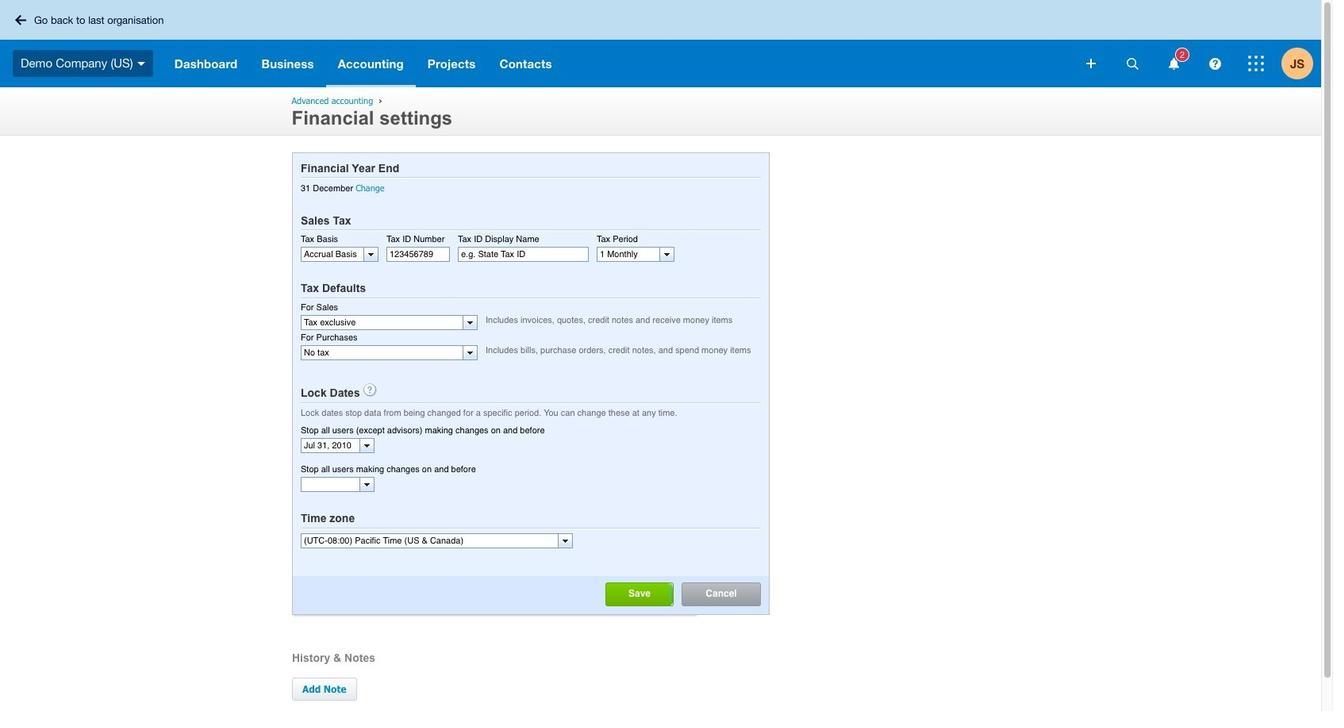 Task type: describe. For each thing, give the bounding box(es) containing it.
what's this? image
[[363, 384, 377, 397]]

1 horizontal spatial svg image
[[1087, 59, 1096, 68]]

2 horizontal spatial svg image
[[1249, 56, 1265, 71]]



Task type: vqa. For each thing, say whether or not it's contained in the screenshot.
progress
no



Task type: locate. For each thing, give the bounding box(es) containing it.
svg image
[[15, 15, 26, 25], [1127, 58, 1139, 69], [1169, 58, 1179, 69], [1210, 58, 1222, 69]]

None text field
[[598, 248, 660, 261], [302, 316, 463, 329], [302, 346, 463, 360], [302, 439, 360, 453], [302, 534, 558, 547], [598, 248, 660, 261], [302, 316, 463, 329], [302, 346, 463, 360], [302, 439, 360, 453], [302, 534, 558, 547]]

svg image
[[1249, 56, 1265, 71], [1087, 59, 1096, 68], [137, 62, 145, 66]]

0 horizontal spatial svg image
[[137, 62, 145, 66]]

None text field
[[387, 247, 450, 262], [458, 247, 589, 262], [302, 248, 364, 261], [302, 478, 360, 491], [387, 247, 450, 262], [458, 247, 589, 262], [302, 248, 364, 261], [302, 478, 360, 491]]

banner
[[0, 0, 1322, 87]]



